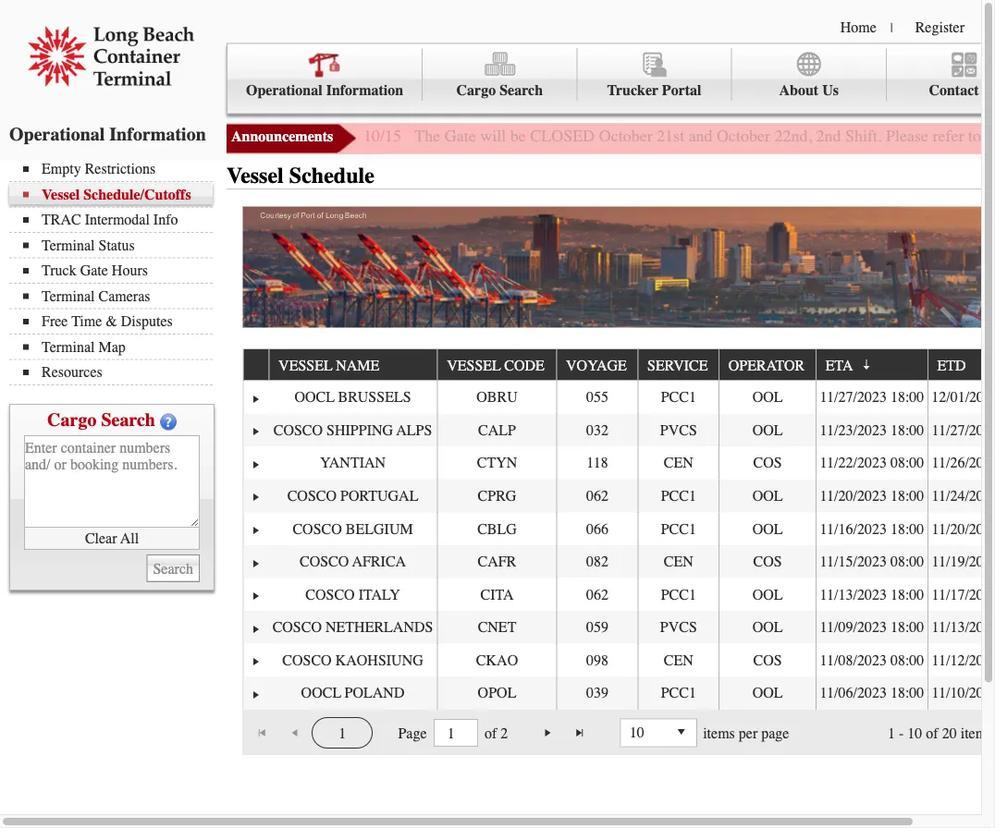 Task type: locate. For each thing, give the bounding box(es) containing it.
gate right the
[[445, 127, 476, 146]]

4 ool from the top
[[753, 521, 783, 538]]

pvcs cell down service
[[638, 414, 719, 447]]

of
[[485, 725, 497, 742], [926, 725, 939, 742]]

cosco inside 'cell'
[[282, 652, 332, 669]]

cos cell left '11/22/2023'
[[719, 447, 816, 480]]

pvcs cell
[[638, 414, 719, 447], [638, 612, 719, 645]]

2 ool cell from the top
[[719, 414, 816, 447]]

11/17/2023 cell
[[928, 579, 996, 612]]

us for about us
[[823, 82, 839, 99]]

1 horizontal spatial cargo search
[[457, 82, 543, 99]]

belgium
[[346, 521, 413, 538]]

062 cell for cprg
[[556, 480, 638, 513]]

cosco for cosco shipping alps
[[274, 422, 323, 439]]

oocl down cosco kaohsiung 'cell'
[[301, 685, 341, 702]]

gate down "status"
[[80, 262, 108, 279]]

row group
[[244, 381, 996, 710]]

0 horizontal spatial gate
[[80, 262, 108, 279]]

18:00 for 11/09/2023 18:00
[[891, 619, 925, 637]]

pvcs right the 059
[[660, 619, 697, 637]]

5 pcc1 cell from the top
[[638, 677, 719, 710]]

0 horizontal spatial of
[[485, 725, 497, 742]]

voyage link
[[566, 350, 636, 380]]

1 vertical spatial 062 cell
[[556, 579, 638, 612]]

cosco portugal cell
[[269, 480, 437, 513]]

1 horizontal spatial search
[[500, 82, 543, 99]]

cen
[[664, 455, 694, 472], [664, 554, 694, 571], [664, 652, 694, 669]]

1 ool from the top
[[753, 389, 783, 406]]

0 horizontal spatial menu bar
[[9, 159, 222, 386]]

1 08:00 from the top
[[891, 455, 925, 472]]

row containing cosco belgium
[[244, 513, 996, 546]]

map
[[99, 339, 126, 356]]

1 horizontal spatial 11/20/2023
[[932, 521, 996, 538]]

0 vertical spatial search
[[500, 82, 543, 99]]

terminal up resources
[[42, 339, 95, 356]]

5 row from the top
[[244, 480, 996, 513]]

cen cell right 082
[[638, 546, 719, 579]]

cos cell
[[719, 447, 816, 480], [719, 546, 816, 579], [719, 645, 816, 677]]

1 | from the left
[[891, 20, 893, 35]]

5 pcc1 from the top
[[661, 685, 697, 702]]

2 vertical spatial cen
[[664, 652, 694, 669]]

cosco italy cell
[[269, 579, 437, 612]]

0 horizontal spatial information
[[109, 124, 206, 145]]

cosco belgium
[[293, 521, 413, 538]]

search down resources link
[[101, 410, 155, 431]]

Enter container numbers and/ or booking numbers.  text field
[[24, 436, 200, 528]]

row containing cosco shipping alps
[[244, 414, 996, 447]]

pcc1 cell for 11/20/2023 18:00
[[638, 480, 719, 513]]

1 18:00 from the top
[[891, 389, 925, 406]]

cosco for cosco kaohsiung
[[282, 652, 332, 669]]

oocl
[[295, 389, 335, 406], [301, 685, 341, 702]]

0 vertical spatial 062
[[587, 488, 609, 505]]

ool
[[753, 389, 783, 406], [753, 422, 783, 439], [753, 488, 783, 505], [753, 521, 783, 538], [753, 587, 783, 604], [753, 619, 783, 637], [753, 685, 783, 702]]

7 18:00 from the top
[[891, 685, 925, 702]]

11/08/2023
[[820, 652, 887, 669]]

ool cell for 11/27/2023 18:00
[[719, 381, 816, 414]]

11/20/2023
[[820, 488, 887, 505], [932, 521, 996, 538]]

page
[[398, 725, 427, 742]]

cos up page
[[754, 652, 782, 669]]

1 horizontal spatial october
[[717, 127, 771, 146]]

cen cell for 098
[[638, 645, 719, 677]]

2 items from the left
[[961, 725, 993, 742]]

0 vertical spatial cen cell
[[638, 447, 719, 480]]

11/26/2023
[[932, 455, 996, 472]]

11/13/2023 18:00 cell
[[816, 579, 928, 612]]

10
[[630, 725, 645, 742], [908, 725, 923, 742]]

1 vertical spatial pvcs cell
[[638, 612, 719, 645]]

2 us from the left
[[983, 82, 996, 99]]

0 vertical spatial information
[[326, 82, 404, 99]]

9 row from the top
[[244, 612, 996, 645]]

11/13/2023 cell
[[928, 612, 996, 645]]

row up 055
[[244, 350, 996, 381]]

information
[[326, 82, 404, 99], [109, 124, 206, 145]]

us right about
[[823, 82, 839, 99]]

0 vertical spatial 08:00
[[891, 455, 925, 472]]

1 vertical spatial operational information
[[9, 124, 206, 145]]

cos for 11/15/2023 08:00 11/19/2023
[[754, 554, 782, 571]]

october
[[599, 127, 653, 146], [717, 127, 771, 146]]

08:00 up the 11/06/2023 18:00 11/10/2023 at the right
[[891, 652, 925, 669]]

7 row from the top
[[244, 546, 996, 579]]

of left 20
[[926, 725, 939, 742]]

ool cell for 11/16/2023 18:00
[[719, 513, 816, 546]]

terminal down the truck
[[42, 288, 95, 305]]

calp
[[478, 422, 516, 439]]

1 horizontal spatial 11/27/2023
[[932, 422, 996, 439]]

ool cell for 11/20/2023 18:00
[[719, 480, 816, 513]]

portugal
[[340, 488, 419, 505]]

1 cos cell from the top
[[719, 447, 816, 480]]

empty restrictions vessel schedule/cutoffs trac intermodal info terminal status truck gate hours terminal cameras free time & disputes terminal map resources
[[42, 161, 191, 381]]

0 vertical spatial pvcs
[[660, 422, 697, 439]]

08:00 for 11/08/2023 08:00
[[891, 652, 925, 669]]

page
[[762, 725, 790, 742]]

10/15 the gate will be closed october 21st and october 22nd, 2nd shift. please refer to th
[[364, 127, 996, 146]]

1 vertical spatial 062
[[587, 587, 609, 604]]

1 062 cell from the top
[[556, 480, 638, 513]]

menu bar containing operational information
[[227, 43, 996, 114]]

cos cell for 11/08/2023 08:00
[[719, 645, 816, 677]]

1 vertical spatial menu bar
[[9, 159, 222, 386]]

cosco for cosco africa
[[300, 554, 349, 571]]

cblg
[[478, 521, 517, 538]]

cosco africa cell
[[269, 546, 437, 579]]

search
[[500, 82, 543, 99], [101, 410, 155, 431]]

trac intermodal info link
[[23, 211, 213, 229]]

pcc1 cell
[[638, 381, 719, 414], [638, 480, 719, 513], [638, 513, 719, 546], [638, 579, 719, 612], [638, 677, 719, 710]]

0 vertical spatial cos
[[754, 455, 782, 472]]

0 horizontal spatial october
[[599, 127, 653, 146]]

4 pcc1 cell from the top
[[638, 579, 719, 612]]

11/10/2023 cell
[[928, 677, 996, 710]]

gate
[[445, 127, 476, 146], [80, 262, 108, 279]]

1 vertical spatial operational
[[9, 124, 105, 145]]

1 field
[[434, 720, 478, 748]]

vessel schedule/cutoffs link
[[23, 186, 213, 203]]

0 vertical spatial pvcs cell
[[638, 414, 719, 447]]

pcc1 cell for 11/13/2023 18:00
[[638, 579, 719, 612]]

3 ool from the top
[[753, 488, 783, 505]]

cargo up will
[[457, 82, 496, 99]]

row down 032
[[244, 447, 996, 480]]

operational information up the empty restrictions link
[[9, 124, 206, 145]]

0 vertical spatial cargo
[[457, 82, 496, 99]]

11/26/2023 cell
[[928, 447, 996, 480]]

of left the 2
[[485, 725, 497, 742]]

1 october from the left
[[599, 127, 653, 146]]

row
[[244, 350, 996, 381], [244, 381, 996, 414], [244, 414, 996, 447], [244, 447, 996, 480], [244, 480, 996, 513], [244, 513, 996, 546], [244, 546, 996, 579], [244, 579, 996, 612], [244, 612, 996, 645], [244, 645, 996, 677], [244, 677, 996, 710]]

cen right 082
[[664, 554, 694, 571]]

1 vertical spatial pvcs
[[660, 619, 697, 637]]

ctyn
[[477, 455, 517, 472]]

11/16/2023
[[820, 521, 887, 538]]

truck gate hours link
[[23, 262, 213, 279]]

pvcs
[[660, 422, 697, 439], [660, 619, 697, 637]]

vessel schedule
[[227, 163, 375, 189]]

1 horizontal spatial items
[[961, 725, 993, 742]]

11 row from the top
[[244, 677, 996, 710]]

2 vertical spatial cen cell
[[638, 645, 719, 677]]

october right and
[[717, 127, 771, 146]]

18:00 up 11/15/2023 08:00 11/19/2023
[[891, 521, 925, 538]]

1 vertical spatial terminal
[[42, 288, 95, 305]]

1 vertical spatial cos
[[754, 554, 782, 571]]

11/16/2023 18:00 cell
[[816, 513, 928, 546]]

11/17/2023
[[932, 587, 996, 604]]

062
[[587, 488, 609, 505], [587, 587, 609, 604]]

0 vertical spatial 11/13/2023
[[820, 587, 887, 604]]

tree grid containing vessel name
[[244, 350, 996, 710]]

1 vertical spatial cen cell
[[638, 546, 719, 579]]

1 horizontal spatial operational information
[[246, 82, 404, 99]]

1 1 from the left
[[339, 725, 346, 742]]

cosco down the cosco belgium cell
[[300, 554, 349, 571]]

oocl brussels cell
[[269, 381, 437, 414]]

18:00 up 11/16/2023 18:00 11/20/2023
[[891, 488, 925, 505]]

cargo search up will
[[457, 82, 543, 99]]

11/27/2023 down the eta link
[[820, 389, 887, 406]]

cafr cell
[[437, 546, 556, 579]]

11/20/2023 up the '11/19/2023'
[[932, 521, 996, 538]]

0 vertical spatial cen
[[664, 455, 694, 472]]

oocl for oocl poland
[[301, 685, 341, 702]]

6 ool from the top
[[753, 619, 783, 637]]

2 pvcs from the top
[[660, 619, 697, 637]]

menu bar containing empty restrictions
[[9, 159, 222, 386]]

0 horizontal spatial 11/20/2023
[[820, 488, 887, 505]]

6 ool cell from the top
[[719, 612, 816, 645]]

pvcs cell right the 059
[[638, 612, 719, 645]]

18:00 down 11/27/2023 18:00 12/01/2023
[[891, 422, 925, 439]]

1 vessel from the left
[[279, 357, 333, 374]]

7 ool cell from the top
[[719, 677, 816, 710]]

11/13/2023 down 11/15/2023
[[820, 587, 887, 604]]

062 for cprg
[[587, 488, 609, 505]]

10 right -
[[908, 725, 923, 742]]

18:00 for 11/23/2023 18:00
[[891, 422, 925, 439]]

4 18:00 from the top
[[891, 521, 925, 538]]

11/12/2023
[[932, 652, 996, 669]]

0 horizontal spatial cargo search
[[47, 410, 155, 431]]

08:00 up the 11/20/2023 18:00 11/24/2023
[[891, 455, 925, 472]]

2 vertical spatial cos
[[754, 652, 782, 669]]

3 cos from the top
[[754, 652, 782, 669]]

3 pcc1 cell from the top
[[638, 513, 719, 546]]

18:00 up 11/08/2023 08:00 11/12/2023
[[891, 619, 925, 637]]

2 cos cell from the top
[[719, 546, 816, 579]]

2 1 from the left
[[888, 725, 896, 742]]

2 row from the top
[[244, 381, 996, 414]]

0 horizontal spatial 11/27/2023
[[820, 389, 887, 406]]

1 vertical spatial 11/13/2023
[[932, 619, 996, 637]]

2 vertical spatial cos cell
[[719, 645, 816, 677]]

2 vessel from the left
[[447, 357, 501, 374]]

0 horizontal spatial items
[[703, 725, 735, 742]]

be
[[510, 127, 526, 146]]

cosco shipping alps
[[274, 422, 432, 439]]

information up 10/15
[[326, 82, 404, 99]]

1 pvcs cell from the top
[[638, 414, 719, 447]]

cosco down cosco netherlands cell
[[282, 652, 332, 669]]

0 vertical spatial operational
[[246, 82, 323, 99]]

go to the last page image
[[573, 726, 588, 741]]

None submit
[[147, 555, 200, 583]]

oocl inside "cell"
[[301, 685, 341, 702]]

11/09/2023 18:00 11/13/2023
[[820, 619, 996, 637]]

055 cell
[[556, 381, 638, 414]]

2 cen from the top
[[664, 554, 694, 571]]

africa
[[352, 554, 406, 571]]

clear
[[85, 530, 117, 547]]

etd
[[938, 357, 966, 374]]

2 18:00 from the top
[[891, 422, 925, 439]]

cen cell right 098
[[638, 645, 719, 677]]

2 cos from the top
[[754, 554, 782, 571]]

2 ool from the top
[[753, 422, 783, 439]]

ool cell
[[719, 381, 816, 414], [719, 414, 816, 447], [719, 480, 816, 513], [719, 513, 816, 546], [719, 579, 816, 612], [719, 612, 816, 645], [719, 677, 816, 710]]

1 horizontal spatial information
[[326, 82, 404, 99]]

vessel down empty
[[42, 186, 80, 203]]

row containing cosco portugal
[[244, 480, 996, 513]]

to
[[969, 127, 982, 146]]

row up '066'
[[244, 480, 996, 513]]

cosco netherlands cell
[[269, 612, 437, 645]]

cosco down cosco portugal cell
[[293, 521, 342, 538]]

row containing cosco kaohsiung
[[244, 645, 996, 677]]

row up '118'
[[244, 414, 996, 447]]

2 cen cell from the top
[[638, 546, 719, 579]]

cosco down cosco africa cell at the left bottom of the page
[[306, 587, 355, 604]]

2 vertical spatial 08:00
[[891, 652, 925, 669]]

2 08:00 from the top
[[891, 554, 925, 571]]

october left 21st
[[599, 127, 653, 146]]

menu bar
[[227, 43, 996, 114], [9, 159, 222, 386]]

1 row from the top
[[244, 350, 996, 381]]

0 horizontal spatial vessel
[[279, 357, 333, 374]]

11/15/2023 08:00 cell
[[816, 546, 928, 579]]

oocl down vessel name
[[295, 389, 335, 406]]

18:00 down 11/08/2023 08:00 11/12/2023
[[891, 685, 925, 702]]

2 vertical spatial terminal
[[42, 339, 95, 356]]

0 vertical spatial 11/27/2023
[[820, 389, 887, 406]]

11/08/2023 08:00 cell
[[816, 645, 928, 677]]

row up 082
[[244, 513, 996, 546]]

0 vertical spatial menu bar
[[227, 43, 996, 114]]

5 ool cell from the top
[[719, 579, 816, 612]]

3 cen cell from the top
[[638, 645, 719, 677]]

1 vertical spatial 08:00
[[891, 554, 925, 571]]

3 18:00 from the top
[[891, 488, 925, 505]]

0 vertical spatial 062 cell
[[556, 480, 638, 513]]

11/13/2023 down the 11/17/2023
[[932, 619, 996, 637]]

1 horizontal spatial vessel
[[447, 357, 501, 374]]

08:00 down 11/16/2023 18:00 11/20/2023
[[891, 554, 925, 571]]

cos left '11/22/2023'
[[754, 455, 782, 472]]

1 vertical spatial oocl
[[301, 685, 341, 702]]

1
[[339, 725, 346, 742], [888, 725, 896, 742]]

1 horizontal spatial of
[[926, 725, 939, 742]]

1 horizontal spatial cargo
[[457, 82, 496, 99]]

18:00 up 11/09/2023 18:00 11/13/2023
[[891, 587, 925, 604]]

3 ool cell from the top
[[719, 480, 816, 513]]

free
[[42, 313, 68, 330]]

18:00 up 11/23/2023 18:00 11/27/2023
[[891, 389, 925, 406]]

1 horizontal spatial |
[[983, 20, 985, 35]]

1 vertical spatial cen
[[664, 554, 694, 571]]

cen right '118'
[[664, 455, 694, 472]]

trucker portal
[[607, 82, 702, 99]]

4 pcc1 from the top
[[661, 587, 697, 604]]

| right home
[[891, 20, 893, 35]]

cosco down yantian cell
[[287, 488, 337, 505]]

3 08:00 from the top
[[891, 652, 925, 669]]

1 062 from the top
[[587, 488, 609, 505]]

062 cell up the 059
[[556, 579, 638, 612]]

2 pcc1 cell from the top
[[638, 480, 719, 513]]

3 cos cell from the top
[[719, 645, 816, 677]]

1 vertical spatial information
[[109, 124, 206, 145]]

2 pcc1 from the top
[[661, 488, 697, 505]]

contact us link
[[887, 49, 996, 101]]

1 us from the left
[[823, 82, 839, 99]]

operational up empty
[[9, 124, 105, 145]]

items per page
[[703, 725, 790, 742]]

cen right 098
[[664, 652, 694, 669]]

6 18:00 from the top
[[891, 619, 925, 637]]

5 ool from the top
[[753, 587, 783, 604]]

cargo search down resources link
[[47, 410, 155, 431]]

cen for 098
[[664, 652, 694, 669]]

3 cen from the top
[[664, 652, 694, 669]]

vessel
[[227, 163, 284, 189], [42, 186, 80, 203]]

1 down oocl poland "cell"
[[339, 725, 346, 742]]

11/20/2023 up 11/16/2023
[[820, 488, 887, 505]]

shipping
[[327, 422, 393, 439]]

062 down 118 cell
[[587, 488, 609, 505]]

0 horizontal spatial cargo
[[47, 410, 97, 431]]

2 062 from the top
[[587, 587, 609, 604]]

1 horizontal spatial us
[[983, 82, 996, 99]]

1 horizontal spatial 10
[[908, 725, 923, 742]]

7 ool from the top
[[753, 685, 783, 702]]

1 left -
[[888, 725, 896, 742]]

ctyn cell
[[437, 447, 556, 480]]

1 cen from the top
[[664, 455, 694, 472]]

1 ool cell from the top
[[719, 381, 816, 414]]

row containing oocl poland
[[244, 677, 996, 710]]

cargo search
[[457, 82, 543, 99], [47, 410, 155, 431]]

1 horizontal spatial menu bar
[[227, 43, 996, 114]]

items left 'per'
[[703, 725, 735, 742]]

1 cos from the top
[[754, 455, 782, 472]]

11/27/2023 up 11/26/2023
[[932, 422, 996, 439]]

and
[[689, 127, 713, 146]]

pcc1 for 11/13/2023
[[661, 587, 697, 604]]

5 18:00 from the top
[[891, 587, 925, 604]]

0 horizontal spatial us
[[823, 82, 839, 99]]

10 down 039 cell
[[630, 725, 645, 742]]

1 pcc1 from the top
[[661, 389, 697, 406]]

3 pcc1 from the top
[[661, 521, 697, 538]]

0 horizontal spatial vessel
[[42, 186, 80, 203]]

cen for 118
[[664, 455, 694, 472]]

operational information up announcements
[[246, 82, 404, 99]]

082
[[587, 554, 609, 571]]

1 pvcs from the top
[[660, 422, 697, 439]]

ckao cell
[[437, 645, 556, 677]]

11/23/2023
[[820, 422, 887, 439]]

4 row from the top
[[244, 447, 996, 480]]

cos cell up page
[[719, 645, 816, 677]]

1 vertical spatial 11/27/2023
[[932, 422, 996, 439]]

11/27/2023 cell
[[928, 414, 996, 447]]

resources link
[[23, 364, 213, 381]]

1 horizontal spatial gate
[[445, 127, 476, 146]]

11/09/2023
[[820, 619, 887, 637]]

4 ool cell from the top
[[719, 513, 816, 546]]

1 horizontal spatial operational
[[246, 82, 323, 99]]

vessel up obru cell
[[447, 357, 501, 374]]

vessel left name
[[279, 357, 333, 374]]

08:00
[[891, 455, 925, 472], [891, 554, 925, 571], [891, 652, 925, 669]]

1 horizontal spatial 1
[[888, 725, 896, 742]]

0 vertical spatial oocl
[[295, 389, 335, 406]]

pvcs down service
[[660, 422, 697, 439]]

1 vertical spatial gate
[[80, 262, 108, 279]]

0 horizontal spatial |
[[891, 20, 893, 35]]

items right 20
[[961, 725, 993, 742]]

row up 039
[[244, 645, 996, 677]]

3 row from the top
[[244, 414, 996, 447]]

062 cell up '066'
[[556, 480, 638, 513]]

pcc1 cell for 11/27/2023 18:00
[[638, 381, 719, 414]]

066 cell
[[556, 513, 638, 546]]

cosco down cosco italy cell
[[273, 619, 322, 637]]

us right the contact
[[983, 82, 996, 99]]

opol cell
[[437, 677, 556, 710]]

11/22/2023 08:00 cell
[[816, 447, 928, 480]]

cen cell
[[638, 447, 719, 480], [638, 546, 719, 579], [638, 645, 719, 677]]

cargo search link
[[423, 49, 578, 101]]

information up restrictions
[[109, 124, 206, 145]]

10 row from the top
[[244, 645, 996, 677]]

|
[[891, 20, 893, 35], [983, 20, 985, 35]]

cargo down resources
[[47, 410, 97, 431]]

cos left 11/15/2023
[[754, 554, 782, 571]]

0 horizontal spatial 10
[[630, 725, 645, 742]]

1 pcc1 cell from the top
[[638, 381, 719, 414]]

pvcs for 059
[[660, 619, 697, 637]]

oocl inside cell
[[295, 389, 335, 406]]

terminal
[[42, 237, 95, 254], [42, 288, 95, 305], [42, 339, 95, 356]]

cosco
[[274, 422, 323, 439], [287, 488, 337, 505], [293, 521, 342, 538], [300, 554, 349, 571], [306, 587, 355, 604], [273, 619, 322, 637], [282, 652, 332, 669]]

cosco inside cell
[[273, 619, 322, 637]]

10/15
[[364, 127, 402, 146]]

0 vertical spatial 11/20/2023
[[820, 488, 887, 505]]

2 october from the left
[[717, 127, 771, 146]]

row down 098
[[244, 677, 996, 710]]

cosco left shipping
[[274, 422, 323, 439]]

cos for 11/22/2023 08:00 11/26/2023
[[754, 455, 782, 472]]

terminal down the trac
[[42, 237, 95, 254]]

closed
[[530, 127, 595, 146]]

0 horizontal spatial 11/13/2023
[[820, 587, 887, 604]]

opol
[[478, 685, 517, 702]]

1 cen cell from the top
[[638, 447, 719, 480]]

search up the be at the right top of page
[[500, 82, 543, 99]]

ool for 11/16/2023 18:00 11/20/2023
[[753, 521, 783, 538]]

obru cell
[[437, 381, 556, 414]]

row up 098
[[244, 612, 996, 645]]

11/23/2023 18:00 11/27/2023
[[820, 422, 996, 439]]

service
[[648, 357, 708, 374]]

0 horizontal spatial 1
[[339, 725, 346, 742]]

clear all
[[85, 530, 139, 547]]

062 cell
[[556, 480, 638, 513], [556, 579, 638, 612]]

per
[[739, 725, 758, 742]]

cos cell left 11/15/2023
[[719, 546, 816, 579]]

062 for cita
[[587, 587, 609, 604]]

vessel down announcements
[[227, 163, 284, 189]]

1 vertical spatial search
[[101, 410, 155, 431]]

18:00
[[891, 389, 925, 406], [891, 422, 925, 439], [891, 488, 925, 505], [891, 521, 925, 538], [891, 587, 925, 604], [891, 619, 925, 637], [891, 685, 925, 702]]

0 vertical spatial cos cell
[[719, 447, 816, 480]]

032 cell
[[556, 414, 638, 447]]

terminal status link
[[23, 237, 213, 254]]

row containing cosco italy
[[244, 579, 996, 612]]

6 row from the top
[[244, 513, 996, 546]]

062 cell for cita
[[556, 579, 638, 612]]

0 vertical spatial terminal
[[42, 237, 95, 254]]

cosco for cosco portugal
[[287, 488, 337, 505]]

cosco for cosco italy
[[306, 587, 355, 604]]

portal
[[662, 82, 702, 99]]

0 horizontal spatial operational information
[[9, 124, 206, 145]]

operational up announcements
[[246, 82, 323, 99]]

row down voyage link
[[244, 381, 996, 414]]

row down '066'
[[244, 546, 996, 579]]

2 pvcs cell from the top
[[638, 612, 719, 645]]

8 row from the top
[[244, 579, 996, 612]]

2 062 cell from the top
[[556, 579, 638, 612]]

cosco shipping alps cell
[[269, 414, 437, 447]]

tree grid
[[244, 350, 996, 710]]

062 down 082 cell
[[587, 587, 609, 604]]

row containing oocl brussels
[[244, 381, 996, 414]]

1 vertical spatial cargo search
[[47, 410, 155, 431]]

1 vertical spatial cos cell
[[719, 546, 816, 579]]

| right register
[[983, 20, 985, 35]]

resources
[[42, 364, 102, 381]]

row up the 059
[[244, 579, 996, 612]]

098 cell
[[556, 645, 638, 677]]

oocl for oocl brussels
[[295, 389, 335, 406]]

cen cell right '118'
[[638, 447, 719, 480]]



Task type: vqa. For each thing, say whether or not it's contained in the screenshot.
the Cameras
yes



Task type: describe. For each thing, give the bounding box(es) containing it.
1 for 1 - 10 of 20 items
[[888, 725, 896, 742]]

register link
[[916, 19, 965, 36]]

11/20/2023 cell
[[928, 513, 996, 546]]

vessel name link
[[279, 350, 388, 380]]

0 vertical spatial cargo search
[[457, 82, 543, 99]]

098
[[587, 652, 609, 669]]

1 horizontal spatial vessel
[[227, 163, 284, 189]]

hours
[[112, 262, 148, 279]]

information inside menu bar
[[326, 82, 404, 99]]

11/06/2023 18:00 cell
[[816, 677, 928, 710]]

name
[[336, 357, 380, 374]]

cos cell for 11/22/2023 08:00
[[719, 447, 816, 480]]

1 items from the left
[[703, 725, 735, 742]]

voyage
[[566, 357, 627, 374]]

pcc1 for 11/16/2023
[[661, 521, 697, 538]]

terminal map link
[[23, 339, 213, 356]]

3 terminal from the top
[[42, 339, 95, 356]]

11/10/2023
[[932, 685, 996, 702]]

row containing yantian
[[244, 447, 996, 480]]

11/22/2023
[[820, 455, 887, 472]]

039 cell
[[556, 677, 638, 710]]

all
[[120, 530, 139, 547]]

home link
[[841, 19, 877, 36]]

pvcs cell for 059
[[638, 612, 719, 645]]

1 vertical spatial 11/20/2023
[[932, 521, 996, 538]]

118 cell
[[556, 447, 638, 480]]

11/24/2023
[[932, 488, 996, 505]]

2 of from the left
[[926, 725, 939, 742]]

2 | from the left
[[983, 20, 985, 35]]

ool cell for 11/23/2023 18:00
[[719, 414, 816, 447]]

of 2
[[485, 725, 508, 742]]

cosco kaohsiung
[[282, 652, 424, 669]]

intermodal
[[85, 211, 150, 229]]

contact
[[929, 82, 979, 99]]

terminal cameras link
[[23, 288, 213, 305]]

08:00 for 11/15/2023 08:00
[[891, 554, 925, 571]]

netherlands
[[326, 619, 433, 637]]

cafr
[[478, 554, 517, 571]]

cosco for cosco netherlands
[[273, 619, 322, 637]]

pcc1 for 11/27/2023
[[661, 389, 697, 406]]

11/09/2023 18:00 cell
[[816, 612, 928, 645]]

18:00 for 11/16/2023 18:00
[[891, 521, 925, 538]]

poland
[[345, 685, 405, 702]]

oocl poland cell
[[269, 677, 437, 710]]

row containing cosco africa
[[244, 546, 996, 579]]

1 vertical spatial cargo
[[47, 410, 97, 431]]

brussels
[[338, 389, 411, 406]]

2nd
[[817, 127, 842, 146]]

055
[[587, 389, 609, 406]]

schedule/cutoffs
[[83, 186, 191, 203]]

0 horizontal spatial operational
[[9, 124, 105, 145]]

code
[[504, 357, 545, 374]]

cargo inside menu bar
[[457, 82, 496, 99]]

18:00 for 11/13/2023 18:00
[[891, 587, 925, 604]]

11/23/2023 18:00 cell
[[816, 414, 928, 447]]

118
[[587, 455, 608, 472]]

20
[[942, 725, 957, 742]]

082 cell
[[556, 546, 638, 579]]

cen cell for 118
[[638, 447, 719, 480]]

about us link
[[732, 49, 887, 101]]

cosco italy
[[306, 587, 400, 604]]

ool for 11/06/2023 18:00 11/10/2023
[[753, 685, 783, 702]]

1 terminal from the top
[[42, 237, 95, 254]]

pcc1 for 11/20/2023
[[661, 488, 697, 505]]

about
[[779, 82, 819, 99]]

vessel for vessel name
[[279, 357, 333, 374]]

11/20/2023 18:00 11/24/2023
[[820, 488, 996, 505]]

11/12/2023 cell
[[928, 645, 996, 677]]

pcc1 for 11/06/2023
[[661, 685, 697, 702]]

schedule
[[289, 163, 375, 189]]

11/15/2023
[[820, 554, 887, 571]]

info
[[153, 211, 178, 229]]

11/24/2023 cell
[[928, 480, 996, 513]]

operator
[[729, 357, 805, 374]]

11/20/2023 18:00 cell
[[816, 480, 928, 513]]

11/06/2023 18:00 11/10/2023
[[820, 685, 996, 702]]

1 10 from the left
[[630, 725, 645, 742]]

us for contact us
[[983, 82, 996, 99]]

18:00 for 11/06/2023 18:00
[[891, 685, 925, 702]]

11/19/2023 cell
[[928, 546, 996, 579]]

restrictions
[[85, 161, 156, 178]]

cosco kaohsiung cell
[[269, 645, 437, 677]]

11/13/2023 18:00 11/17/2023
[[820, 587, 996, 604]]

pvcs cell for 032
[[638, 414, 719, 447]]

032
[[587, 422, 609, 439]]

time
[[72, 313, 102, 330]]

cosco netherlands
[[273, 619, 433, 637]]

cblg cell
[[437, 513, 556, 546]]

empty
[[42, 161, 81, 178]]

2
[[501, 725, 508, 742]]

trac
[[42, 211, 81, 229]]

ool cell for 11/06/2023 18:00
[[719, 677, 816, 710]]

ool for 11/09/2023 18:00 11/13/2023
[[753, 619, 783, 637]]

cos for 11/08/2023 08:00 11/12/2023
[[754, 652, 782, 669]]

free time & disputes link
[[23, 313, 213, 330]]

truck
[[42, 262, 76, 279]]

oocl brussels
[[295, 389, 411, 406]]

066
[[587, 521, 609, 538]]

contact us
[[929, 82, 996, 99]]

cos cell for 11/15/2023 08:00
[[719, 546, 816, 579]]

059 cell
[[556, 612, 638, 645]]

0 vertical spatial operational information
[[246, 82, 404, 99]]

18:00 for 11/20/2023 18:00
[[891, 488, 925, 505]]

&
[[106, 313, 117, 330]]

ool cell for 11/09/2023 18:00
[[719, 612, 816, 645]]

ool for 11/20/2023 18:00 11/24/2023
[[753, 488, 783, 505]]

cnet cell
[[437, 612, 556, 645]]

eta
[[826, 357, 854, 374]]

row containing vessel name
[[244, 350, 996, 381]]

cosco for cosco belgium
[[293, 521, 342, 538]]

pvcs for 032
[[660, 422, 697, 439]]

vessel code link
[[447, 350, 554, 380]]

cita
[[481, 587, 514, 604]]

gate inside empty restrictions vessel schedule/cutoffs trac intermodal info terminal status truck gate hours terminal cameras free time & disputes terminal map resources
[[80, 262, 108, 279]]

11/22/2023 08:00 11/26/2023
[[820, 455, 996, 472]]

ool cell for 11/13/2023 18:00
[[719, 579, 816, 612]]

cosco portugal
[[287, 488, 419, 505]]

12/01/2023
[[932, 389, 996, 406]]

status
[[99, 237, 135, 254]]

row containing cosco netherlands
[[244, 612, 996, 645]]

cen cell for 082
[[638, 546, 719, 579]]

cprg cell
[[437, 480, 556, 513]]

etd link
[[938, 350, 975, 380]]

2 10 from the left
[[908, 725, 923, 742]]

refer
[[933, 127, 965, 146]]

obru
[[477, 389, 518, 406]]

shift.
[[846, 127, 882, 146]]

will
[[480, 127, 506, 146]]

pcc1 cell for 11/16/2023 18:00
[[638, 513, 719, 546]]

calp cell
[[437, 414, 556, 447]]

1 horizontal spatial 11/13/2023
[[932, 619, 996, 637]]

ool for 11/27/2023 18:00 12/01/2023
[[753, 389, 783, 406]]

disputes
[[121, 313, 173, 330]]

row group containing oocl brussels
[[244, 381, 996, 710]]

0 horizontal spatial search
[[101, 410, 155, 431]]

yantian cell
[[269, 447, 437, 480]]

11/15/2023 08:00 11/19/2023
[[820, 554, 996, 571]]

0 vertical spatial gate
[[445, 127, 476, 146]]

cosco belgium cell
[[269, 513, 437, 546]]

18:00 for 11/27/2023 18:00
[[891, 389, 925, 406]]

th
[[986, 127, 996, 146]]

11/08/2023 08:00 11/12/2023
[[820, 652, 996, 669]]

about us
[[779, 82, 839, 99]]

announcements
[[231, 128, 333, 145]]

vessel name
[[279, 357, 380, 374]]

register
[[916, 19, 965, 36]]

the
[[415, 127, 441, 146]]

go to the next page image
[[541, 726, 556, 741]]

08:00 for 11/22/2023 08:00
[[891, 455, 925, 472]]

operator link
[[729, 350, 814, 380]]

pcc1 cell for 11/06/2023 18:00
[[638, 677, 719, 710]]

cen for 082
[[664, 554, 694, 571]]

vessel for vessel code
[[447, 357, 501, 374]]

ool for 11/13/2023 18:00 11/17/2023
[[753, 587, 783, 604]]

1 of from the left
[[485, 725, 497, 742]]

2 terminal from the top
[[42, 288, 95, 305]]

1 for 1
[[339, 725, 346, 742]]

trucker
[[607, 82, 659, 99]]

ool for 11/23/2023 18:00 11/27/2023
[[753, 422, 783, 439]]

oocl poland
[[301, 685, 405, 702]]

cita cell
[[437, 579, 556, 612]]

11/27/2023 18:00 cell
[[816, 381, 928, 414]]

12/01/2023 cell
[[928, 381, 996, 414]]

vessel inside empty restrictions vessel schedule/cutoffs trac intermodal info terminal status truck gate hours terminal cameras free time & disputes terminal map resources
[[42, 186, 80, 203]]

italy
[[359, 587, 400, 604]]

home
[[841, 19, 877, 36]]

039
[[587, 685, 609, 702]]



